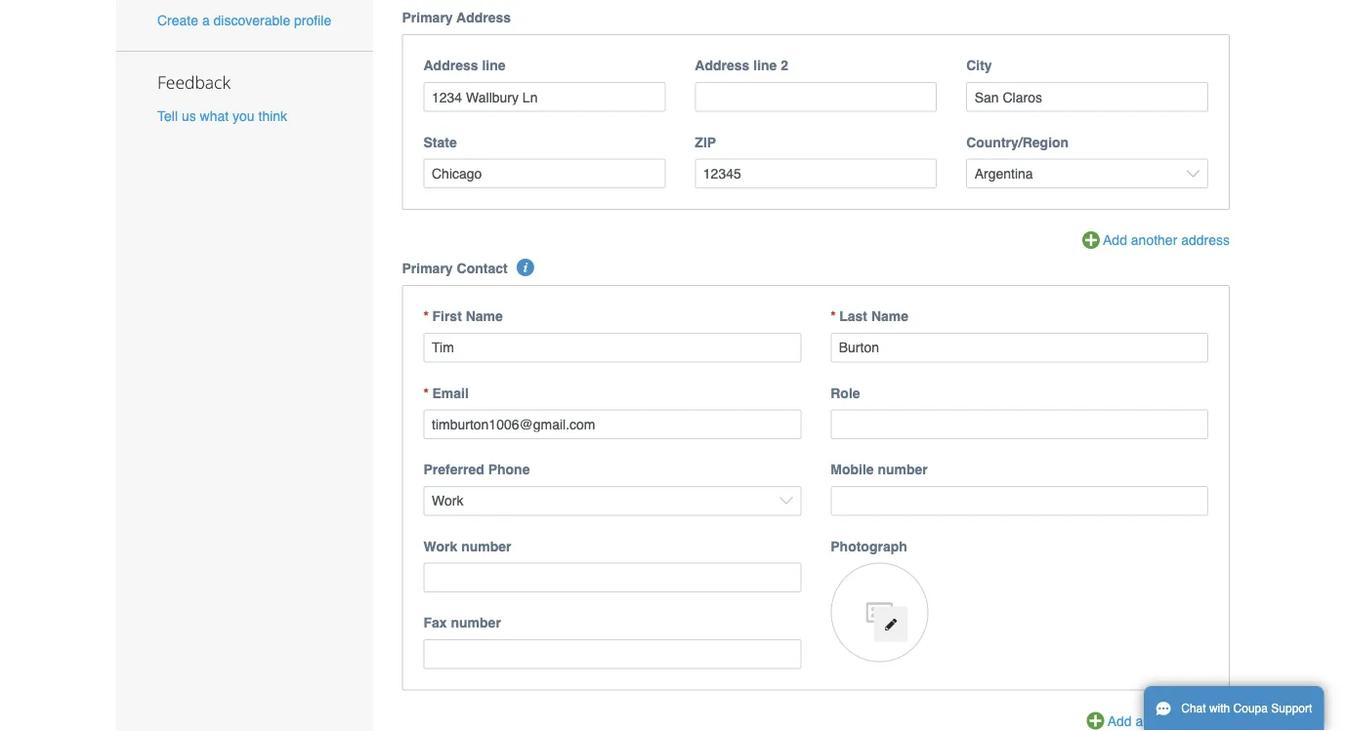 Task type: locate. For each thing, give the bounding box(es) containing it.
add left the chat
[[1108, 714, 1132, 729]]

line for address line
[[482, 58, 506, 73]]

another for address
[[1131, 233, 1178, 248]]

0 vertical spatial add
[[1103, 233, 1128, 248]]

add another address button
[[1083, 231, 1230, 252]]

1 primary from the top
[[402, 10, 453, 26]]

number for mobile number
[[878, 462, 928, 478]]

0 horizontal spatial line
[[482, 58, 506, 73]]

number right work
[[461, 539, 512, 554]]

address down primary address
[[424, 58, 478, 73]]

None text field
[[424, 333, 802, 363], [831, 333, 1209, 363], [424, 410, 802, 440], [424, 333, 802, 363], [831, 333, 1209, 363], [424, 410, 802, 440]]

1 vertical spatial add
[[1108, 714, 1132, 729]]

address for address line 2
[[695, 58, 750, 73]]

number for fax number
[[451, 616, 501, 631]]

* for * last name
[[831, 309, 836, 324]]

address for address line
[[424, 58, 478, 73]]

1 name from the left
[[466, 309, 503, 324]]

preferred
[[424, 462, 484, 478]]

mobile number
[[831, 462, 928, 478]]

1 vertical spatial primary
[[402, 261, 453, 276]]

line left 2 on the top right of page
[[754, 58, 777, 73]]

name right last
[[872, 309, 909, 324]]

email
[[432, 385, 469, 401]]

with
[[1210, 703, 1231, 716]]

1 vertical spatial number
[[461, 539, 512, 554]]

address line
[[424, 58, 506, 73]]

address
[[457, 10, 511, 26], [424, 58, 478, 73], [695, 58, 750, 73]]

work number
[[424, 539, 512, 554]]

number for work number
[[461, 539, 512, 554]]

0 vertical spatial another
[[1131, 233, 1178, 248]]

first
[[432, 309, 462, 324]]

tell us what you think
[[157, 108, 287, 124]]

coupa
[[1234, 703, 1268, 716]]

* left last
[[831, 309, 836, 324]]

another
[[1131, 233, 1178, 248], [1136, 714, 1182, 729]]

primary up first
[[402, 261, 453, 276]]

2 vertical spatial number
[[451, 616, 501, 631]]

number right "fax"
[[451, 616, 501, 631]]

*
[[424, 309, 429, 324], [831, 309, 836, 324], [424, 385, 429, 401]]

* first name
[[424, 309, 503, 324]]

1 horizontal spatial line
[[754, 58, 777, 73]]

profile
[[294, 12, 331, 28]]

feedback
[[157, 71, 230, 94]]

0 vertical spatial primary
[[402, 10, 453, 26]]

fax number
[[424, 616, 501, 631]]

0 vertical spatial number
[[878, 462, 928, 478]]

number right mobile
[[878, 462, 928, 478]]

primary address
[[402, 10, 511, 26]]

* left first
[[424, 309, 429, 324]]

address
[[1182, 233, 1230, 248]]

tell
[[157, 108, 178, 124]]

add
[[1103, 233, 1128, 248], [1108, 714, 1132, 729]]

primary contact
[[402, 261, 508, 276]]

what
[[200, 108, 229, 124]]

work
[[424, 539, 458, 554]]

discoverable
[[214, 12, 290, 28]]

name for * last name
[[872, 309, 909, 324]]

chat with coupa support button
[[1144, 687, 1324, 732]]

1 line from the left
[[482, 58, 506, 73]]

* email
[[424, 385, 469, 401]]

add left address
[[1103, 233, 1128, 248]]

primary for primary address
[[402, 10, 453, 26]]

1 horizontal spatial name
[[872, 309, 909, 324]]

primary up address line
[[402, 10, 453, 26]]

1 vertical spatial another
[[1136, 714, 1182, 729]]

primary
[[402, 10, 453, 26], [402, 261, 453, 276]]

add for add another address
[[1103, 233, 1128, 248]]

address left 2 on the top right of page
[[695, 58, 750, 73]]

Address line text field
[[424, 82, 666, 112]]

another left address
[[1131, 233, 1178, 248]]

name right first
[[466, 309, 503, 324]]

number
[[878, 462, 928, 478], [461, 539, 512, 554], [451, 616, 501, 631]]

photograph image
[[831, 563, 929, 663]]

2 primary from the top
[[402, 261, 453, 276]]

city
[[967, 58, 992, 73]]

us
[[182, 108, 196, 124]]

0 horizontal spatial name
[[466, 309, 503, 324]]

2 line from the left
[[754, 58, 777, 73]]

line
[[482, 58, 506, 73], [754, 58, 777, 73]]

chat
[[1182, 703, 1206, 716]]

change image image
[[884, 619, 898, 632]]

another for contact
[[1136, 714, 1182, 729]]

State text field
[[424, 159, 666, 189]]

line up address line text field
[[482, 58, 506, 73]]

* left email
[[424, 385, 429, 401]]

name
[[466, 309, 503, 324], [872, 309, 909, 324]]

2 name from the left
[[872, 309, 909, 324]]

another left contact
[[1136, 714, 1182, 729]]

address up address line
[[457, 10, 511, 26]]

contact
[[457, 261, 508, 276]]

City text field
[[967, 82, 1209, 112]]



Task type: vqa. For each thing, say whether or not it's contained in the screenshot.
'States' to the bottom
no



Task type: describe. For each thing, give the bounding box(es) containing it.
contact
[[1186, 714, 1230, 729]]

add another address
[[1103, 233, 1230, 248]]

create a discoverable profile
[[157, 12, 331, 28]]

additional information image
[[517, 259, 534, 276]]

Address line 2 text field
[[695, 82, 937, 112]]

chat with coupa support
[[1182, 703, 1313, 716]]

Role text field
[[831, 410, 1209, 440]]

line for address line 2
[[754, 58, 777, 73]]

* for * email
[[424, 385, 429, 401]]

zip
[[695, 134, 716, 150]]

Mobile number text field
[[831, 487, 1209, 516]]

* last name
[[831, 309, 909, 324]]

mobile
[[831, 462, 874, 478]]

tell us what you think button
[[157, 106, 287, 126]]

photograph
[[831, 539, 908, 554]]

think
[[258, 108, 287, 124]]

add for add another contact
[[1108, 714, 1132, 729]]

last
[[840, 309, 868, 324]]

state
[[424, 134, 457, 150]]

address line 2
[[695, 58, 789, 73]]

2
[[781, 58, 789, 73]]

name for * first name
[[466, 309, 503, 324]]

phone
[[488, 462, 530, 478]]

add another contact
[[1108, 714, 1230, 729]]

primary for primary contact
[[402, 261, 453, 276]]

create
[[157, 12, 198, 28]]

* for * first name
[[424, 309, 429, 324]]

a
[[202, 12, 210, 28]]

role
[[831, 385, 860, 401]]

fax
[[424, 616, 447, 631]]

preferred phone
[[424, 462, 530, 478]]

Work number text field
[[424, 563, 802, 593]]

ZIP text field
[[695, 159, 937, 189]]

create a discoverable profile link
[[157, 12, 331, 28]]

add another contact button
[[1087, 712, 1230, 732]]

Fax number text field
[[424, 640, 802, 670]]

support
[[1272, 703, 1313, 716]]

country/region
[[967, 134, 1069, 150]]

you
[[233, 108, 255, 124]]



